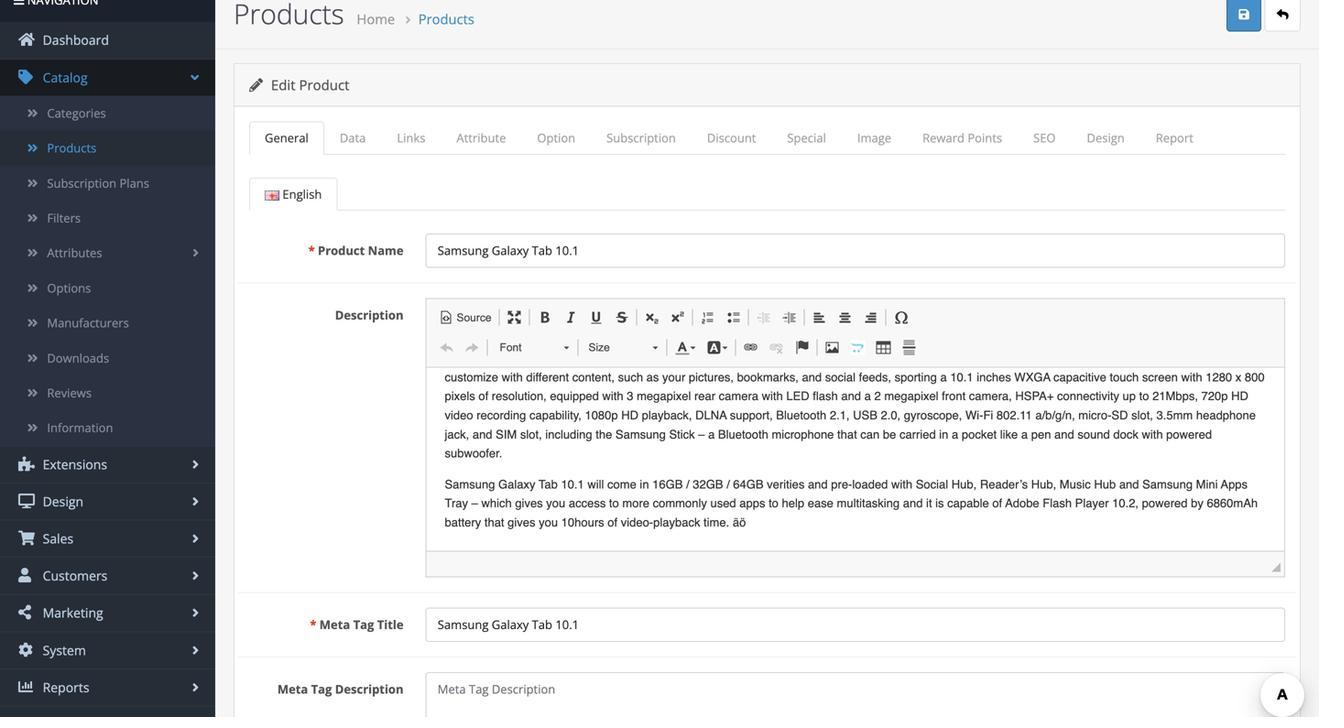 Task type: locate. For each thing, give the bounding box(es) containing it.
decrease indent image
[[756, 310, 771, 325]]

categories
[[47, 105, 106, 121]]

attributes
[[47, 245, 102, 261]]

design link
[[1071, 121, 1140, 155], [0, 484, 215, 520]]

link (⌘+l) image
[[743, 340, 758, 355]]

shopping cart image
[[18, 531, 35, 546]]

information
[[47, 420, 113, 436]]

0 horizontal spatial products link
[[0, 131, 215, 166]]

application
[[426, 298, 1285, 578]]

product
[[299, 75, 350, 94], [318, 242, 365, 259]]

description
[[335, 307, 404, 323], [335, 681, 404, 698]]

option link
[[522, 121, 591, 155]]

tag down meta tag title
[[311, 681, 332, 698]]

2 description from the top
[[335, 681, 404, 698]]

plans
[[120, 175, 149, 191]]

1 vertical spatial products link
[[0, 131, 215, 166]]

0 vertical spatial subscription
[[607, 130, 676, 146]]

links
[[397, 130, 425, 146]]

subscription plans
[[47, 175, 149, 191]]

design
[[1087, 130, 1125, 146], [39, 493, 83, 510]]

toolbar
[[490, 335, 669, 365]]

description down the product name
[[335, 307, 404, 323]]

meta
[[320, 617, 350, 633], [277, 681, 308, 698]]

source button
[[434, 305, 497, 329]]

1 horizontal spatial products link
[[418, 10, 475, 28]]

1 horizontal spatial design
[[1087, 130, 1125, 146]]

product right edit
[[299, 75, 350, 94]]

desktop image
[[18, 494, 35, 508]]

products link right 'home' link
[[418, 10, 475, 28]]

subscription
[[607, 130, 676, 146], [47, 175, 116, 191]]

insert/remove bulleted list image
[[726, 310, 741, 325]]

1 vertical spatial subscription
[[47, 175, 116, 191]]

0 vertical spatial description
[[335, 307, 404, 323]]

toolbar containing font
[[490, 335, 669, 365]]

reviews
[[47, 385, 92, 401]]

0 vertical spatial tag
[[353, 617, 374, 633]]

home
[[357, 10, 395, 28]]

superscript image
[[670, 310, 685, 325]]

option
[[537, 130, 575, 146]]

attributes link
[[0, 236, 215, 271]]

align left image
[[812, 310, 827, 325]]

tag left the title
[[353, 617, 374, 633]]

meta tag description
[[277, 681, 404, 698]]

filters
[[47, 210, 81, 226]]

products right 'home' link
[[418, 10, 475, 28]]

home image
[[18, 32, 35, 47]]

group
[[434, 305, 1277, 365]]

1 vertical spatial meta
[[277, 681, 308, 698]]

design link up sales link
[[0, 484, 215, 520]]

1 horizontal spatial subscription
[[607, 130, 676, 146]]

subscription up filters
[[47, 175, 116, 191]]

products link
[[418, 10, 475, 28], [0, 131, 215, 166]]

product left name
[[318, 242, 365, 259]]

0 vertical spatial design
[[1087, 130, 1125, 146]]

dashboard
[[39, 31, 109, 49]]

subscription for subscription
[[607, 130, 676, 146]]

sales link
[[0, 521, 215, 557]]

tag
[[353, 617, 374, 633], [311, 681, 332, 698]]

insert/remove numbered list image
[[700, 310, 715, 325]]

title
[[377, 617, 404, 633]]

1 horizontal spatial products
[[418, 10, 475, 28]]

puzzle piece image
[[18, 457, 35, 471]]

pencil alt image
[[249, 78, 263, 92]]

design right seo
[[1087, 130, 1125, 146]]

subscription right the option
[[607, 130, 676, 146]]

0 vertical spatial design link
[[1071, 121, 1140, 155]]

general
[[265, 130, 309, 146]]

system link
[[0, 632, 215, 669]]

share alt image
[[18, 605, 35, 620]]

1 vertical spatial product
[[318, 242, 365, 259]]

products down 'categories'
[[47, 140, 96, 156]]

description down meta tag title
[[335, 681, 404, 698]]

1 vertical spatial description
[[335, 681, 404, 698]]

products
[[418, 10, 475, 28], [47, 140, 96, 156]]

1 description from the top
[[335, 307, 404, 323]]

design link right seo
[[1071, 121, 1140, 155]]

tag image
[[18, 69, 35, 84]]

extensions
[[39, 456, 107, 473]]

design right desktop icon
[[39, 493, 83, 510]]

save image
[[1239, 8, 1249, 20]]

redo (⌘+y) image
[[465, 340, 480, 355]]

0 horizontal spatial design link
[[0, 484, 215, 520]]

0 vertical spatial products link
[[418, 10, 475, 28]]

report
[[1156, 130, 1194, 146]]

meta tag title
[[320, 617, 404, 633]]

marketing
[[39, 604, 103, 622]]

1 vertical spatial products
[[47, 140, 96, 156]]

options link
[[0, 271, 215, 306]]

attribute
[[457, 130, 506, 146]]

unlink image
[[769, 340, 784, 355]]

manufacturers
[[47, 315, 129, 331]]

downloads link
[[0, 341, 215, 376]]

image
[[857, 130, 891, 146]]

increase indent image
[[782, 310, 797, 325]]

align right image
[[863, 310, 878, 325]]

0 vertical spatial meta
[[320, 617, 350, 633]]

products link up the subscription plans
[[0, 131, 215, 166]]

0 horizontal spatial design
[[39, 493, 83, 510]]

categories link
[[0, 96, 215, 131]]

0 horizontal spatial tag
[[311, 681, 332, 698]]

0 horizontal spatial subscription
[[47, 175, 116, 191]]

1 vertical spatial tag
[[311, 681, 332, 698]]

0 horizontal spatial meta
[[277, 681, 308, 698]]

bars image
[[14, 0, 24, 6]]

extensions link
[[0, 446, 215, 483]]

1 horizontal spatial meta
[[320, 617, 350, 633]]

1 horizontal spatial design link
[[1071, 121, 1140, 155]]

bold (⌘+b) image
[[537, 310, 552, 325]]

1 horizontal spatial tag
[[353, 617, 374, 633]]

name
[[368, 242, 404, 259]]

discount
[[707, 130, 756, 146]]

tag for description
[[311, 681, 332, 698]]

dashboard link
[[0, 22, 215, 58]]

font
[[500, 341, 522, 354]]

reports link
[[0, 670, 215, 706]]



Task type: vqa. For each thing, say whether or not it's contained in the screenshot.
the bottommost Design
yes



Task type: describe. For each thing, give the bounding box(es) containing it.
image link
[[842, 121, 907, 155]]

image image
[[825, 340, 840, 355]]

subscription plans link
[[0, 166, 215, 201]]

size
[[589, 341, 610, 354]]

filters link
[[0, 201, 215, 236]]

strikethrough image
[[614, 310, 629, 325]]

meta for meta tag description
[[277, 681, 308, 698]]

options
[[47, 280, 91, 296]]

size button
[[579, 335, 667, 360]]

catalog
[[39, 69, 88, 86]]

downloads
[[47, 350, 109, 366]]

information link
[[0, 411, 215, 446]]

seo
[[1033, 130, 1056, 146]]

font button
[[490, 335, 579, 360]]

home link
[[357, 10, 395, 28]]

reward points link
[[907, 121, 1018, 155]]

marketing link
[[0, 595, 215, 631]]

toolbar inside group
[[490, 335, 669, 365]]

Meta Tag Title text field
[[426, 608, 1285, 642]]

manufacturers link
[[0, 306, 215, 341]]

0 vertical spatial product
[[299, 75, 350, 94]]

reward points
[[923, 130, 1002, 146]]

links link
[[381, 121, 441, 155]]

table image
[[876, 340, 891, 355]]

english image
[[265, 190, 279, 200]]

italic (⌘+i) image
[[563, 310, 578, 325]]

insert special character image
[[894, 310, 908, 325]]

0 horizontal spatial products
[[47, 140, 96, 156]]

sales
[[39, 530, 73, 547]]

undo (⌘+z) image
[[439, 340, 454, 355]]

chart bar image
[[18, 680, 35, 694]]

insert horizontal line image
[[902, 340, 917, 355]]

data link
[[324, 121, 381, 155]]

maximize image
[[507, 310, 522, 325]]

reviews link
[[0, 376, 215, 411]]

cog image
[[18, 642, 35, 657]]

general link
[[249, 121, 324, 155]]

meta for meta tag title
[[320, 617, 350, 633]]

product name
[[318, 242, 404, 259]]

data
[[340, 130, 366, 146]]

english link
[[249, 178, 337, 211]]

reports
[[39, 679, 89, 696]]

seo link
[[1018, 121, 1071, 155]]

0 vertical spatial products
[[418, 10, 475, 28]]

application containing source
[[426, 298, 1285, 578]]

catalog link
[[0, 59, 215, 96]]

subscription for subscription plans
[[47, 175, 116, 191]]

customers
[[39, 567, 107, 585]]

discount link
[[692, 121, 772, 155]]

subscription link
[[591, 121, 692, 155]]

tag for title
[[353, 617, 374, 633]]

anchor image
[[795, 340, 809, 355]]

special
[[787, 130, 826, 146]]

user image
[[18, 568, 35, 583]]

attribute link
[[441, 121, 522, 155]]

opencart image
[[851, 340, 865, 355]]

1 vertical spatial design
[[39, 493, 83, 510]]

source
[[457, 311, 492, 324]]

points
[[968, 130, 1002, 146]]

report link
[[1140, 121, 1209, 155]]

back image
[[1277, 8, 1289, 20]]

reward
[[923, 130, 965, 146]]

1 vertical spatial design link
[[0, 484, 215, 520]]

system
[[39, 642, 86, 659]]

group containing source
[[434, 305, 1277, 365]]

english
[[279, 186, 322, 202]]

edit product
[[268, 75, 350, 94]]

Product Name text field
[[426, 234, 1285, 268]]

special link
[[772, 121, 842, 155]]

underline (⌘+u) image
[[589, 310, 603, 325]]

subscript image
[[645, 310, 659, 325]]

center image
[[838, 310, 852, 325]]

edit
[[271, 75, 295, 94]]

customers link
[[0, 558, 215, 594]]



